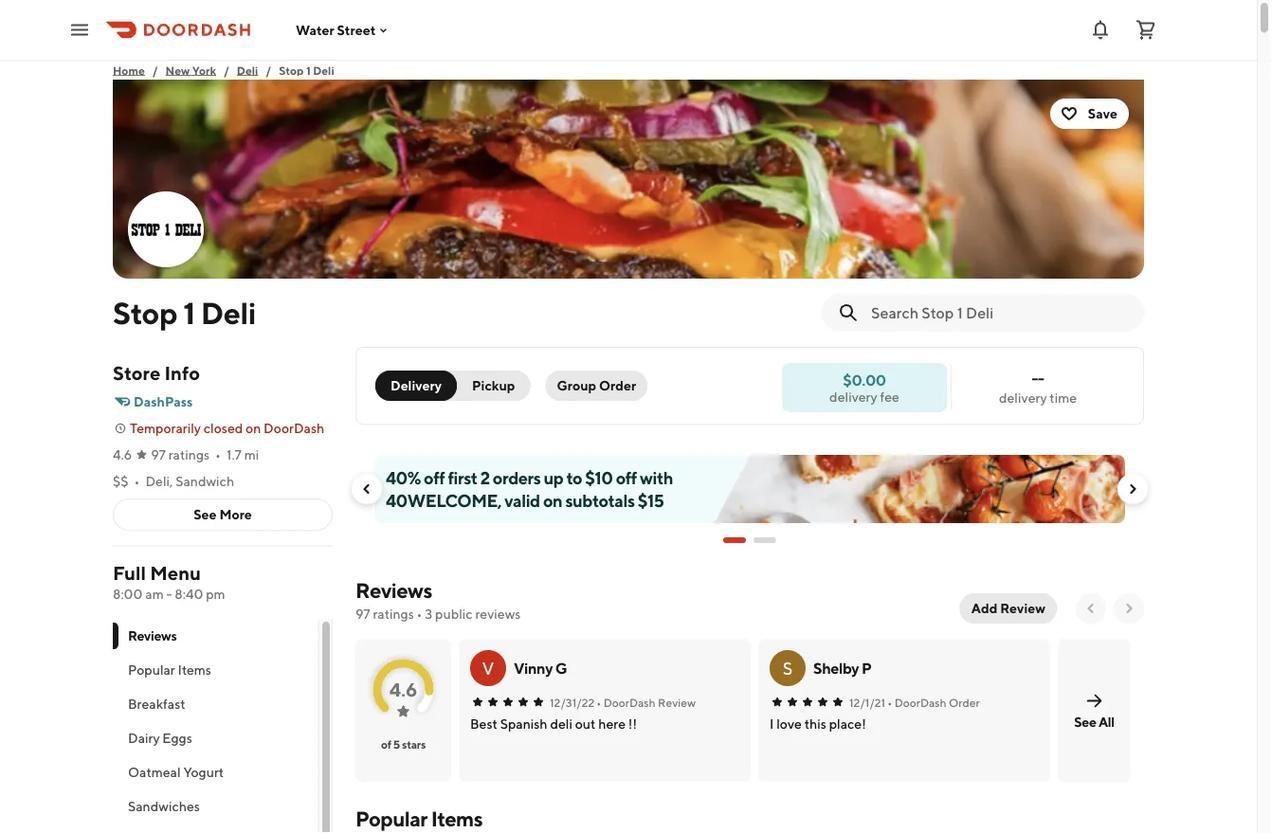 Task type: describe. For each thing, give the bounding box(es) containing it.
0 vertical spatial stop
[[279, 64, 304, 77]]

subtotals
[[565, 490, 635, 511]]

group order button
[[546, 371, 648, 401]]

of
[[381, 738, 391, 751]]

0 items, open order cart image
[[1135, 18, 1158, 41]]

next button of carousel image
[[1125, 482, 1141, 497]]

oatmeal
[[128, 765, 181, 780]]

ratings inside reviews 97 ratings • 3 public reviews
[[373, 606, 414, 622]]

order inside button
[[599, 378, 636, 393]]

yogurt
[[183, 765, 224, 780]]

deli,
[[145, 474, 173, 489]]

previous image
[[1084, 601, 1099, 616]]

menu
[[150, 562, 201, 585]]

0 horizontal spatial 4.6
[[113, 447, 132, 463]]

review inside add review button
[[1000, 601, 1046, 616]]

water street button
[[296, 22, 391, 38]]

3
[[425, 606, 433, 622]]

1 horizontal spatial popular
[[356, 807, 427, 832]]

to
[[567, 467, 582, 488]]

oatmeal yogurt button
[[113, 756, 319, 790]]

all
[[1099, 714, 1115, 730]]

dairy eggs button
[[113, 722, 319, 756]]

full menu 8:00 am - 8:40 pm
[[113, 562, 225, 602]]

0 vertical spatial 1
[[306, 64, 311, 77]]

reviews link
[[356, 578, 432, 603]]

8:40
[[175, 586, 203, 602]]

add review button
[[960, 594, 1057, 624]]

eggs
[[162, 731, 192, 746]]

more
[[219, 507, 252, 522]]

see for see all
[[1075, 714, 1097, 730]]

add review
[[972, 601, 1046, 616]]

am
[[145, 586, 164, 602]]

• right 12/31/22
[[597, 696, 601, 709]]

v
[[482, 658, 494, 678]]

popular inside popular items button
[[128, 662, 175, 678]]

see for see more
[[194, 507, 217, 522]]

store
[[113, 362, 161, 384]]

0 horizontal spatial stop
[[113, 295, 178, 330]]

water street
[[296, 22, 376, 38]]

see more button
[[114, 500, 332, 530]]

g
[[555, 659, 567, 677]]

dashpass
[[134, 394, 193, 410]]

water
[[296, 22, 334, 38]]

popular items inside button
[[128, 662, 211, 678]]

order methods option group
[[375, 371, 530, 401]]

s
[[783, 658, 793, 678]]

orders
[[493, 467, 541, 488]]

full
[[113, 562, 146, 585]]

sandwich
[[176, 474, 234, 489]]

popular items button
[[113, 653, 319, 687]]

up
[[544, 467, 564, 488]]

2
[[480, 467, 490, 488]]

97 inside reviews 97 ratings • 3 public reviews
[[356, 606, 370, 622]]

97 ratings •
[[151, 447, 221, 463]]

p
[[862, 659, 872, 677]]

see all
[[1075, 714, 1115, 730]]

1 vertical spatial order
[[949, 696, 980, 709]]

on inside 40% off first 2 orders up to $10 off with 40welcome, valid on subtotals $15
[[543, 490, 562, 511]]

items inside button
[[178, 662, 211, 678]]

1 horizontal spatial 4.6
[[389, 678, 417, 701]]

group
[[557, 378, 597, 393]]

• right $$
[[134, 474, 140, 489]]

$0.00 delivery fee
[[830, 371, 900, 404]]

temporarily
[[130, 421, 201, 436]]

40% off first 2 orders up to $10 off with 40welcome, valid on subtotals $15
[[386, 467, 673, 511]]

3 / from the left
[[266, 64, 271, 77]]

york
[[192, 64, 216, 77]]

1 / from the left
[[152, 64, 158, 77]]

$10
[[585, 467, 613, 488]]

1 vertical spatial review
[[658, 696, 696, 709]]

see all link
[[1058, 639, 1131, 782]]

new
[[166, 64, 190, 77]]

reviews 97 ratings • 3 public reviews
[[356, 578, 521, 622]]

sandwiches button
[[113, 790, 319, 824]]

fee
[[880, 389, 900, 404]]

delivery
[[391, 378, 442, 393]]

Pickup radio
[[446, 371, 530, 401]]

see more
[[194, 507, 252, 522]]

first
[[448, 467, 477, 488]]

pm
[[206, 586, 225, 602]]

5
[[393, 738, 400, 751]]

0 horizontal spatial doordash
[[264, 421, 324, 436]]

2 / from the left
[[224, 64, 229, 77]]

new york link
[[166, 61, 216, 80]]

valid
[[505, 490, 540, 511]]

with
[[640, 467, 673, 488]]

0 vertical spatial on
[[246, 421, 261, 436]]

public
[[435, 606, 473, 622]]

1 vertical spatial items
[[431, 807, 483, 832]]

12/31/22
[[550, 696, 595, 709]]

0 horizontal spatial 1
[[183, 295, 195, 330]]

temporarily closed on doordash
[[130, 421, 324, 436]]



Task type: vqa. For each thing, say whether or not it's contained in the screenshot.
the leftmost "on"
yes



Task type: locate. For each thing, give the bounding box(es) containing it.
off up the 40welcome,
[[424, 467, 445, 488]]

popular down 5
[[356, 807, 427, 832]]

1 horizontal spatial delivery
[[999, 390, 1047, 406]]

0 vertical spatial reviews
[[356, 578, 432, 603]]

home
[[113, 64, 145, 77]]

0 horizontal spatial reviews
[[128, 628, 177, 644]]

4.6 up of 5 stars on the left bottom of the page
[[389, 678, 417, 701]]

0 vertical spatial see
[[194, 507, 217, 522]]

1 horizontal spatial on
[[543, 490, 562, 511]]

1 horizontal spatial items
[[431, 807, 483, 832]]

notification bell image
[[1089, 18, 1112, 41]]

1 horizontal spatial /
[[224, 64, 229, 77]]

doordash right the "closed"
[[264, 421, 324, 436]]

1 horizontal spatial off
[[616, 467, 637, 488]]

0 vertical spatial popular items
[[128, 662, 211, 678]]

dairy eggs
[[128, 731, 192, 746]]

reviews down am
[[128, 628, 177, 644]]

$15
[[638, 490, 664, 511]]

0 horizontal spatial popular items
[[128, 662, 211, 678]]

Item Search search field
[[871, 302, 1129, 323]]

home / new york / deli / stop 1 deli
[[113, 64, 334, 77]]

0 horizontal spatial off
[[424, 467, 445, 488]]

40%
[[386, 467, 421, 488]]

1 vertical spatial ratings
[[373, 606, 414, 622]]

popular items up breakfast
[[128, 662, 211, 678]]

save button
[[1050, 99, 1129, 129]]

stop 1 deli image
[[113, 80, 1144, 279], [130, 193, 202, 265]]

doordash right 12/1/21
[[895, 696, 947, 709]]

doordash
[[264, 421, 324, 436], [604, 696, 656, 709], [895, 696, 947, 709]]

0 vertical spatial order
[[599, 378, 636, 393]]

reviews
[[475, 606, 521, 622]]

select promotional banner element
[[723, 523, 777, 558]]

deli
[[237, 64, 258, 77], [313, 64, 334, 77], [201, 295, 256, 330]]

4.6 up $$
[[113, 447, 132, 463]]

order
[[599, 378, 636, 393], [949, 696, 980, 709]]

1 vertical spatial stop
[[113, 295, 178, 330]]

/ left new
[[152, 64, 158, 77]]

8:00
[[113, 586, 143, 602]]

1 horizontal spatial popular items
[[356, 807, 483, 832]]

stop right deli link
[[279, 64, 304, 77]]

1 vertical spatial 1
[[183, 295, 195, 330]]

reviews for reviews 97 ratings • 3 public reviews
[[356, 578, 432, 603]]

0 horizontal spatial ratings
[[168, 447, 210, 463]]

items
[[178, 662, 211, 678], [431, 807, 483, 832]]

0 vertical spatial popular
[[128, 662, 175, 678]]

off right $10
[[616, 467, 637, 488]]

• left 1.7
[[215, 447, 221, 463]]

popular up breakfast
[[128, 662, 175, 678]]

2 horizontal spatial /
[[266, 64, 271, 77]]

dairy
[[128, 731, 160, 746]]

• right 12/1/21
[[888, 696, 892, 709]]

0 horizontal spatial 97
[[151, 447, 166, 463]]

see inside button
[[194, 507, 217, 522]]

Delivery radio
[[375, 371, 457, 401]]

1.7
[[227, 447, 242, 463]]

sandwiches
[[128, 799, 200, 814]]

0 horizontal spatial items
[[178, 662, 211, 678]]

shelby p
[[814, 659, 872, 677]]

0 vertical spatial ratings
[[168, 447, 210, 463]]

shelby
[[814, 659, 859, 677]]

pickup
[[472, 378, 515, 393]]

reviews up the 3
[[356, 578, 432, 603]]

1 horizontal spatial reviews
[[356, 578, 432, 603]]

next image
[[1122, 601, 1137, 616]]

open menu image
[[68, 18, 91, 41]]

of 5 stars
[[381, 738, 426, 751]]

0 horizontal spatial /
[[152, 64, 158, 77]]

40welcome,
[[386, 490, 502, 511]]

delivery left fee
[[830, 389, 878, 404]]

doordash for s
[[895, 696, 947, 709]]

stars
[[402, 738, 426, 751]]

$0.00
[[843, 371, 886, 389]]

review
[[1000, 601, 1046, 616], [658, 696, 696, 709]]

reviews inside reviews 97 ratings • 3 public reviews
[[356, 578, 432, 603]]

0 horizontal spatial see
[[194, 507, 217, 522]]

/ left deli link
[[224, 64, 229, 77]]

0 vertical spatial items
[[178, 662, 211, 678]]

delivery inside -- delivery time
[[999, 390, 1047, 406]]

breakfast button
[[113, 687, 319, 722]]

1 horizontal spatial 97
[[356, 606, 370, 622]]

0 vertical spatial 97
[[151, 447, 166, 463]]

deli link
[[237, 61, 258, 80]]

2 horizontal spatial doordash
[[895, 696, 947, 709]]

reviews for reviews
[[128, 628, 177, 644]]

1 horizontal spatial see
[[1075, 714, 1097, 730]]

0 horizontal spatial order
[[599, 378, 636, 393]]

• left the 3
[[417, 606, 422, 622]]

0 horizontal spatial delivery
[[830, 389, 878, 404]]

popular items
[[128, 662, 211, 678], [356, 807, 483, 832]]

home link
[[113, 61, 145, 80]]

• doordash review
[[597, 696, 696, 709]]

97
[[151, 447, 166, 463], [356, 606, 370, 622]]

$$ • deli, sandwich
[[113, 474, 234, 489]]

•
[[215, 447, 221, 463], [134, 474, 140, 489], [417, 606, 422, 622], [597, 696, 601, 709], [888, 696, 892, 709]]

popular items down stars
[[356, 807, 483, 832]]

ratings up $$ • deli, sandwich
[[168, 447, 210, 463]]

doordash for v
[[604, 696, 656, 709]]

97 up the deli,
[[151, 447, 166, 463]]

1 vertical spatial on
[[543, 490, 562, 511]]

1 vertical spatial reviews
[[128, 628, 177, 644]]

on up the mi
[[246, 421, 261, 436]]

mi
[[244, 447, 259, 463]]

previous button of carousel image
[[359, 482, 375, 497]]

see
[[194, 507, 217, 522], [1075, 714, 1097, 730]]

-
[[1032, 369, 1038, 387], [1038, 369, 1044, 387], [166, 586, 172, 602]]

add
[[972, 601, 998, 616]]

1 vertical spatial popular
[[356, 807, 427, 832]]

/ right deli link
[[266, 64, 271, 77]]

stop up store
[[113, 295, 178, 330]]

1 horizontal spatial order
[[949, 696, 980, 709]]

ratings down reviews link
[[373, 606, 414, 622]]

delivery inside $0.00 delivery fee
[[830, 389, 878, 404]]

1 vertical spatial popular items
[[356, 807, 483, 832]]

1 vertical spatial see
[[1075, 714, 1097, 730]]

store info
[[113, 362, 200, 384]]

• inside reviews 97 ratings • 3 public reviews
[[417, 606, 422, 622]]

oatmeal yogurt
[[128, 765, 224, 780]]

info
[[164, 362, 200, 384]]

12/1/21
[[850, 696, 886, 709]]

save
[[1088, 106, 1118, 121]]

2 off from the left
[[616, 467, 637, 488]]

group order
[[557, 378, 636, 393]]

0 horizontal spatial review
[[658, 696, 696, 709]]

vinny
[[514, 659, 553, 677]]

- inside full menu 8:00 am - 8:40 pm
[[166, 586, 172, 602]]

0 horizontal spatial popular
[[128, 662, 175, 678]]

0 vertical spatial review
[[1000, 601, 1046, 616]]

vinny g
[[514, 659, 567, 677]]

breakfast
[[128, 696, 185, 712]]

1 horizontal spatial 1
[[306, 64, 311, 77]]

street
[[337, 22, 376, 38]]

-- delivery time
[[999, 369, 1077, 406]]

stop 1 deli
[[113, 295, 256, 330]]

off
[[424, 467, 445, 488], [616, 467, 637, 488]]

see left "all"
[[1075, 714, 1097, 730]]

1 up info
[[183, 295, 195, 330]]

delivery left time
[[999, 390, 1047, 406]]

/
[[152, 64, 158, 77], [224, 64, 229, 77], [266, 64, 271, 77]]

1 horizontal spatial ratings
[[373, 606, 414, 622]]

doordash right 12/31/22
[[604, 696, 656, 709]]

delivery
[[830, 389, 878, 404], [999, 390, 1047, 406]]

on
[[246, 421, 261, 436], [543, 490, 562, 511]]

1 off from the left
[[424, 467, 445, 488]]

1 horizontal spatial stop
[[279, 64, 304, 77]]

closed
[[204, 421, 243, 436]]

stop
[[279, 64, 304, 77], [113, 295, 178, 330]]

• doordash order
[[888, 696, 980, 709]]

1 vertical spatial 4.6
[[389, 678, 417, 701]]

1.7 mi
[[227, 447, 259, 463]]

0 vertical spatial 4.6
[[113, 447, 132, 463]]

1 horizontal spatial review
[[1000, 601, 1046, 616]]

1 down water on the top left of the page
[[306, 64, 311, 77]]

1 horizontal spatial doordash
[[604, 696, 656, 709]]

time
[[1050, 390, 1077, 406]]

reviews
[[356, 578, 432, 603], [128, 628, 177, 644]]

see left more
[[194, 507, 217, 522]]

0 horizontal spatial on
[[246, 421, 261, 436]]

$$
[[113, 474, 128, 489]]

1 vertical spatial 97
[[356, 606, 370, 622]]

ratings
[[168, 447, 210, 463], [373, 606, 414, 622]]

on down the up
[[543, 490, 562, 511]]

97 down reviews link
[[356, 606, 370, 622]]



